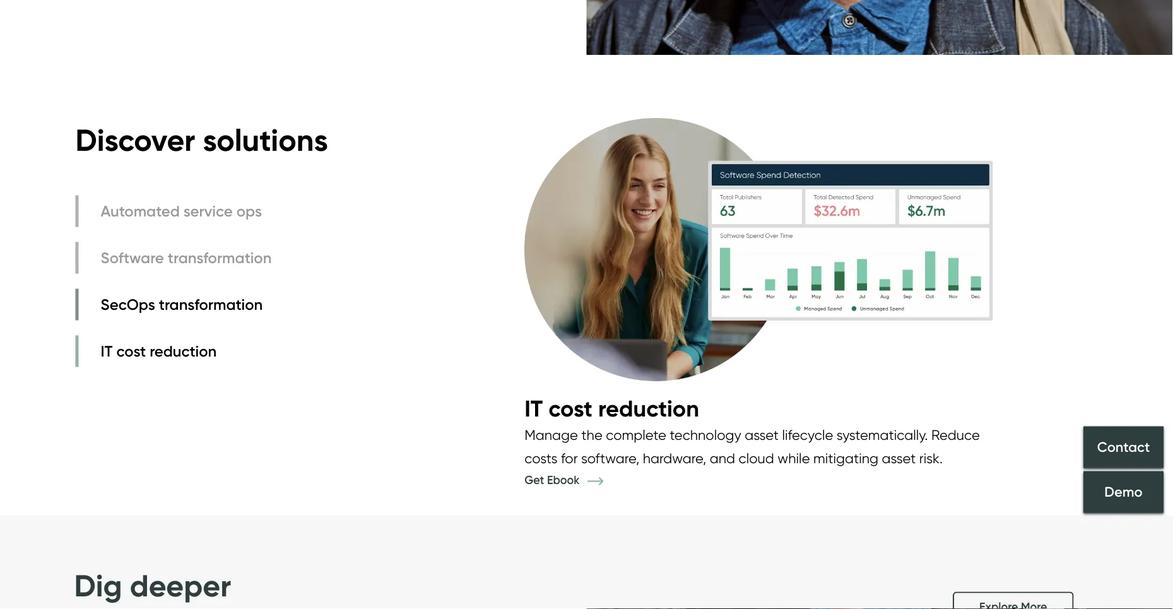 Task type: vqa. For each thing, say whether or not it's contained in the screenshot.
Resources
no



Task type: describe. For each thing, give the bounding box(es) containing it.
1 vertical spatial asset
[[882, 450, 916, 467]]

complete
[[606, 427, 667, 444]]

cloud
[[739, 450, 775, 467]]

systematically.
[[837, 427, 929, 444]]

reduce
[[932, 427, 981, 444]]

manage
[[525, 427, 578, 444]]

it for it cost reduction manage the complete technology asset lifecycle systematically. reduce costs for software, hardware, and cloud while mitigating asset risk.
[[525, 395, 543, 423]]

cost for it cost reduction
[[117, 342, 146, 360]]

discover solutions
[[75, 121, 328, 159]]

dig
[[74, 567, 122, 605]]

while
[[778, 450, 810, 467]]

lifecycle
[[783, 427, 834, 444]]

deeper
[[130, 567, 231, 605]]

get ebook
[[525, 473, 583, 487]]

and
[[710, 450, 736, 467]]

software transformation
[[101, 248, 272, 267]]

technology
[[670, 427, 742, 444]]

ops
[[237, 202, 262, 220]]

automated
[[101, 202, 180, 220]]

dig deeper
[[74, 567, 231, 605]]

transformation for software transformation
[[168, 248, 272, 267]]

costs
[[525, 450, 558, 467]]

it cost reduction link
[[75, 336, 275, 367]]

secops
[[101, 295, 155, 314]]

demo
[[1105, 484, 1143, 501]]

reduction for it cost reduction
[[150, 342, 217, 360]]

demo link
[[1084, 471, 1164, 513]]

software transformation link
[[75, 242, 275, 274]]

cost for it cost reduction manage the complete technology asset lifecycle systematically. reduce costs for software, hardware, and cloud while mitigating asset risk.
[[549, 395, 593, 423]]

the
[[582, 427, 603, 444]]



Task type: locate. For each thing, give the bounding box(es) containing it.
contact link
[[1084, 427, 1164, 468]]

0 vertical spatial reduction
[[150, 342, 217, 360]]

reduction inside 'it cost reduction manage the complete technology asset lifecycle systematically. reduce costs for software, hardware, and cloud while mitigating asset risk.'
[[599, 395, 700, 423]]

streamline service delivery for technology excellence image
[[0, 0, 1174, 55]]

1 vertical spatial it
[[525, 395, 543, 423]]

1 horizontal spatial it
[[525, 395, 543, 423]]

reduction down secops transformation
[[150, 342, 217, 360]]

cost down secops
[[117, 342, 146, 360]]

0 horizontal spatial it
[[101, 342, 113, 360]]

software,
[[582, 450, 640, 467]]

it inside 'it cost reduction manage the complete technology asset lifecycle systematically. reduce costs for software, hardware, and cloud while mitigating asset risk.'
[[525, 395, 543, 423]]

1 horizontal spatial cost
[[549, 395, 593, 423]]

it cost reduction
[[101, 342, 217, 360]]

go to servicenow account image
[[1089, 17, 1105, 33]]

secops transformation
[[101, 295, 263, 314]]

asset up cloud
[[745, 427, 779, 444]]

mitigating
[[814, 450, 879, 467]]

0 horizontal spatial asset
[[745, 427, 779, 444]]

secops transformation link
[[75, 289, 275, 320]]

software
[[101, 248, 164, 267]]

1 vertical spatial transformation
[[159, 295, 263, 314]]

0 vertical spatial transformation
[[168, 248, 272, 267]]

hardware,
[[643, 450, 707, 467]]

get visibility into the it spend to reduce costs image
[[525, 105, 994, 394]]

1 horizontal spatial asset
[[882, 450, 916, 467]]

1 vertical spatial cost
[[549, 395, 593, 423]]

automated service ops
[[101, 202, 262, 220]]

cost inside it cost reduction link
[[117, 342, 146, 360]]

1 horizontal spatial reduction
[[599, 395, 700, 423]]

reduction up complete
[[599, 395, 700, 423]]

0 vertical spatial it
[[101, 342, 113, 360]]

0 vertical spatial cost
[[117, 342, 146, 360]]

contact
[[1098, 438, 1151, 455]]

it cost reduction manage the complete technology asset lifecycle systematically. reduce costs for software, hardware, and cloud while mitigating asset risk.
[[525, 395, 981, 467]]

it for it cost reduction
[[101, 342, 113, 360]]

get ebook link
[[525, 473, 623, 487]]

transformation for secops transformation
[[159, 295, 263, 314]]

discover
[[75, 121, 195, 159]]

it up manage at the left of page
[[525, 395, 543, 423]]

asset down systematically.
[[882, 450, 916, 467]]

get
[[525, 473, 545, 487]]

cost up manage at the left of page
[[549, 395, 593, 423]]

transformation down service
[[168, 248, 272, 267]]

asset
[[745, 427, 779, 444], [882, 450, 916, 467]]

for
[[561, 450, 578, 467]]

service
[[184, 202, 233, 220]]

transformation
[[168, 248, 272, 267], [159, 295, 263, 314]]

0 horizontal spatial reduction
[[150, 342, 217, 360]]

automated service ops link
[[75, 195, 275, 227]]

0 horizontal spatial cost
[[117, 342, 146, 360]]

cost inside 'it cost reduction manage the complete technology asset lifecycle systematically. reduce costs for software, hardware, and cloud while mitigating asset risk.'
[[549, 395, 593, 423]]

0 vertical spatial asset
[[745, 427, 779, 444]]

reduction for it cost reduction manage the complete technology asset lifecycle systematically. reduce costs for software, hardware, and cloud while mitigating asset risk.
[[599, 395, 700, 423]]

solutions
[[203, 121, 328, 159]]

it
[[101, 342, 113, 360], [525, 395, 543, 423]]

it down secops
[[101, 342, 113, 360]]

cost
[[117, 342, 146, 360], [549, 395, 593, 423]]

risk.
[[920, 450, 943, 467]]

reduction
[[150, 342, 217, 360], [599, 395, 700, 423]]

transformation down the software transformation
[[159, 295, 263, 314]]

ebook
[[547, 473, 580, 487]]

1 vertical spatial reduction
[[599, 395, 700, 423]]



